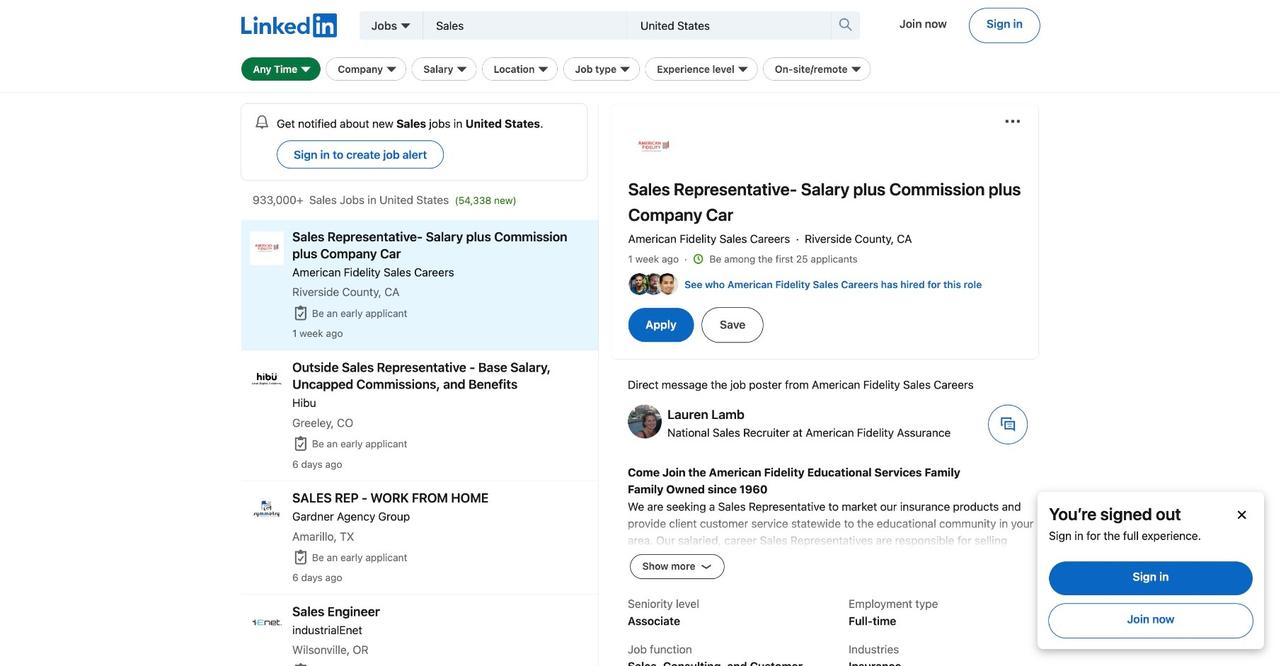 Task type: describe. For each thing, give the bounding box(es) containing it.
lauren lamb image
[[628, 405, 662, 439]]

Search job titles or companies search field
[[435, 18, 605, 33]]

2 svg image from the top
[[292, 549, 309, 566]]

clock image
[[693, 253, 704, 265]]

1 svg image from the top
[[292, 305, 309, 322]]

3 svg image from the top
[[292, 663, 309, 666]]

svg image
[[292, 436, 309, 453]]



Task type: locate. For each thing, give the bounding box(es) containing it.
main content
[[241, 104, 599, 666]]

dialog
[[1038, 492, 1265, 649]]

None search field
[[423, 11, 860, 40]]

2 vertical spatial svg image
[[292, 663, 309, 666]]

0 vertical spatial svg image
[[292, 305, 309, 322]]

Location search field
[[639, 18, 809, 33]]

svg image
[[292, 305, 309, 322], [292, 549, 309, 566], [292, 663, 309, 666]]

none search field inside the primary element
[[423, 11, 860, 40]]

1 vertical spatial svg image
[[292, 549, 309, 566]]

american fidelity sales careers image
[[628, 121, 679, 172]]

primary element
[[241, 0, 1040, 54]]



Task type: vqa. For each thing, say whether or not it's contained in the screenshot.
American Fidelity Sales Careers image
yes



